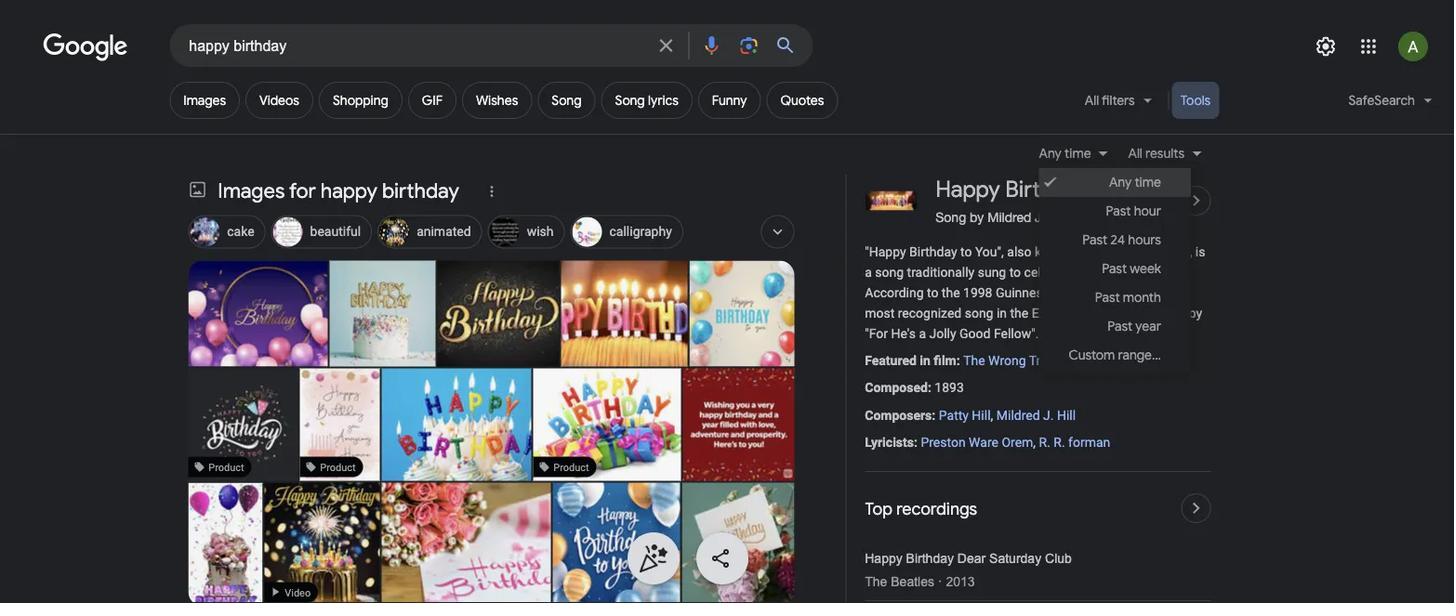 Task type: describe. For each thing, give the bounding box(es) containing it.
add gif element
[[422, 92, 443, 109]]

: for 1893
[[928, 381, 932, 396]]

all for all filters
[[1085, 92, 1099, 109]]

1893
[[935, 381, 964, 396]]

song lyrics
[[615, 92, 679, 109]]

birthday for you",
[[909, 244, 957, 259]]

safesearch
[[1349, 92, 1415, 109]]

funny link
[[698, 82, 761, 119]]

happy birthday to you: december 2019 - christmas birthday gift (001) image
[[187, 369, 300, 481]]

images link
[[169, 82, 240, 119]]

guinness
[[996, 285, 1050, 301]]

0 vertical spatial mildred
[[988, 210, 1031, 225]]

funny
[[712, 92, 747, 109]]

all filters
[[1085, 92, 1135, 109]]

song for song by mildred j. hill and patty hill
[[936, 210, 966, 225]]

add quotes element
[[781, 92, 824, 109]]

past 24 hours link
[[1039, 226, 1191, 255]]

any inside dropdown button
[[1039, 145, 1062, 162]]

animated
[[417, 224, 471, 239]]

trousers
[[1029, 353, 1080, 369]]

quotes link
[[767, 82, 838, 119]]

images for happy birthday link
[[188, 178, 470, 207]]

birthday for you
[[1005, 175, 1090, 204]]

according
[[865, 285, 924, 301]]

2 r. from the left
[[1054, 435, 1065, 450]]

beatles
[[891, 575, 934, 589]]

quotes
[[781, 92, 824, 109]]

you
[[1120, 175, 1157, 204]]

hill up the r. r.  forman link
[[1057, 408, 1076, 423]]

100 best birthday instagram captions - cute birthday ... image
[[682, 444, 794, 603]]

happy birthday! gift card! image
[[518, 369, 699, 481]]

1 vertical spatial ,
[[1033, 435, 1036, 450]]

1 product button from the left
[[187, 369, 300, 481]]

mildred j. hill link
[[997, 408, 1076, 423]]

images for happy birthday heading
[[218, 178, 459, 204]]

videos
[[260, 92, 299, 109]]

gif
[[422, 92, 443, 109]]

lyricists : preston ware orem , r. r.  forman
[[865, 435, 1111, 450]]

hours
[[1128, 232, 1161, 249]]

traditionally
[[907, 265, 975, 280]]

time inside radio item
[[1135, 174, 1161, 191]]

fellow".
[[994, 326, 1039, 342]]

0 horizontal spatial in
[[920, 353, 931, 369]]

film
[[934, 353, 957, 369]]

wrong
[[989, 353, 1026, 369]]

https://megaport.hu/media/37581... - happy birthday animations image
[[264, 479, 380, 603]]

search by image image
[[738, 34, 760, 57]]

past month
[[1095, 290, 1161, 306]]

club
[[1045, 552, 1072, 566]]

preston
[[921, 435, 966, 450]]

tools button
[[1172, 82, 1219, 119]]

known
[[1035, 244, 1073, 259]]

2 horizontal spatial the
[[1167, 285, 1185, 301]]

any time inside dropdown button
[[1039, 145, 1091, 162]]

week
[[1130, 261, 1161, 278]]

video
[[285, 587, 311, 599]]

add wishes element
[[476, 92, 518, 109]]

hour
[[1134, 203, 1161, 220]]

wishes
[[476, 92, 518, 109]]

hill left and
[[1049, 210, 1067, 225]]

gif link
[[408, 82, 457, 119]]

followed
[[1136, 306, 1186, 321]]

also
[[1007, 244, 1032, 259]]

0 horizontal spatial a
[[865, 265, 872, 280]]

product for second product button from the right
[[320, 461, 356, 473]]

happy birthday to you heading
[[936, 175, 1157, 205]]

top recordings link
[[865, 494, 1211, 524]]

composed : 1893
[[865, 381, 964, 396]]

videos link
[[246, 82, 313, 119]]

video button
[[264, 479, 380, 603]]

1 "happy from the left
[[865, 244, 906, 259]]

birthday",
[[1138, 244, 1192, 259]]

past for past hour
[[1106, 203, 1131, 220]]

: up 1893
[[957, 353, 960, 369]]

google image
[[43, 33, 129, 61]]

time inside dropdown button
[[1065, 145, 1091, 162]]

past 24 hours
[[1083, 232, 1161, 249]]

0 horizontal spatial by
[[970, 210, 984, 225]]

past for past week
[[1102, 261, 1127, 278]]

add song element
[[552, 92, 582, 109]]

most
[[865, 306, 895, 321]]

lyricists
[[865, 435, 914, 450]]

the wrong trousers link
[[964, 353, 1080, 369]]

any time button
[[1039, 143, 1117, 164]]

1 vertical spatial j.
[[1043, 408, 1054, 423]]

past for past year
[[1108, 318, 1133, 335]]

1 vertical spatial patty
[[939, 408, 969, 423]]

cake button
[[188, 212, 266, 253]]

celebrate
[[1024, 265, 1078, 280]]

filters
[[1102, 92, 1135, 109]]

recognized
[[898, 306, 962, 321]]

happy
[[321, 178, 377, 204]]

free and customizable birthday templates image
[[689, 261, 795, 367]]

0 vertical spatial ,
[[991, 408, 993, 423]]

calligraphy button
[[570, 212, 683, 253]]

birthday.
[[1142, 265, 1192, 280]]

add shopping element
[[333, 92, 389, 109]]

results
[[1146, 145, 1185, 162]]

and
[[1071, 210, 1093, 225]]

composers
[[865, 408, 932, 423]]

beautiful
[[310, 224, 361, 239]]

preston ware orem link
[[921, 435, 1033, 450]]

all filters button
[[1074, 82, 1166, 126]]



Task type: vqa. For each thing, say whether or not it's contained in the screenshot.
he's
yes



Task type: locate. For each thing, give the bounding box(es) containing it.
to left you",
[[961, 244, 972, 259]]

0 horizontal spatial patty
[[939, 408, 969, 423]]

birthday up the "·" on the bottom right of the page
[[906, 552, 954, 566]]

past week link
[[1039, 255, 1191, 284]]

past for past month
[[1095, 290, 1120, 306]]

: left the preston
[[914, 435, 918, 450]]

birthday
[[1005, 175, 1090, 204], [909, 244, 957, 259], [906, 552, 954, 566]]

1 horizontal spatial any
[[1109, 174, 1132, 191]]

in left the film
[[920, 353, 931, 369]]

2 "happy from the left
[[1093, 244, 1135, 259]]

any time
[[1039, 145, 1091, 162], [1109, 174, 1161, 191]]

song
[[875, 265, 904, 280], [965, 306, 994, 321]]

is right it
[[1154, 285, 1164, 301]]

happy for happy birthday to you
[[936, 175, 1000, 204]]

list containing happy birthday dear saturday club
[[865, 538, 1211, 603]]

song by mildred j. hill and patty hill
[[936, 210, 1148, 225]]

Search search field
[[189, 35, 644, 59]]

0 horizontal spatial product
[[209, 461, 244, 473]]

birthday inside "happy birthday to you", also known as "happy birthday", is a song traditionally sung to celebrate a person's birthday. according to the 1998 guinness world records, it is the most recognized song in the english language, followed by "for he's a jolly good fellow".
[[909, 244, 957, 259]]

: left 1893
[[928, 381, 932, 396]]

tools
[[1181, 92, 1211, 109]]

dear
[[958, 552, 986, 566]]

:
[[957, 353, 960, 369], [928, 381, 932, 396], [932, 408, 936, 423], [914, 435, 918, 450]]

images up cake
[[218, 178, 285, 204]]

history of the happy birthday song | pump it up image
[[381, 369, 551, 481]]

0 horizontal spatial r.
[[1039, 435, 1051, 450]]

hill up hours
[[1130, 210, 1148, 225]]

animated button
[[378, 212, 482, 253]]

1 horizontal spatial a
[[919, 326, 926, 342]]

happy inside happy birthday dear saturday club the beatles · 2013
[[865, 552, 903, 566]]

None search field
[[0, 23, 813, 67]]

all left the results
[[1128, 145, 1143, 162]]

r. right orem
[[1039, 435, 1051, 450]]

any time inside radio item
[[1109, 174, 1161, 191]]

calligraphy
[[610, 224, 672, 239]]

product
[[209, 461, 244, 473], [320, 461, 356, 473], [554, 461, 589, 473]]

records,
[[1090, 285, 1140, 301]]

to down also
[[1010, 265, 1021, 280]]

1 horizontal spatial is
[[1196, 244, 1206, 259]]

0 vertical spatial all
[[1085, 92, 1099, 109]]

1 vertical spatial images
[[218, 178, 285, 204]]

world
[[1053, 285, 1087, 301]]

·
[[938, 575, 942, 589]]

happy up beatles
[[865, 552, 903, 566]]

happy birthday you amazing human | birthday cards & quotes 🎂🎁🎉 | send  real postcards online image
[[300, 369, 380, 481]]

hill
[[1049, 210, 1067, 225], [1130, 210, 1148, 225], [972, 408, 991, 423], [1057, 408, 1076, 423]]

1 vertical spatial time
[[1135, 174, 1161, 191]]

mildred up also
[[988, 210, 1031, 225]]

menu containing any time
[[1039, 164, 1191, 375]]

to up recognized
[[927, 285, 939, 301]]

1 horizontal spatial by
[[1189, 306, 1202, 321]]

0 horizontal spatial song
[[875, 265, 904, 280]]

song left the lyrics
[[615, 92, 645, 109]]

1 horizontal spatial in
[[997, 306, 1007, 321]]

list
[[865, 538, 1211, 603]]

0 vertical spatial song
[[875, 265, 904, 280]]

2 product button from the left
[[300, 369, 380, 481]]

0 horizontal spatial the
[[942, 285, 960, 301]]

all for all results
[[1128, 145, 1143, 162]]

you",
[[975, 244, 1004, 259]]

past left the "24"
[[1083, 232, 1108, 249]]

past hour link
[[1039, 197, 1191, 226]]

0 vertical spatial is
[[1196, 244, 1206, 259]]

past up the "24"
[[1106, 203, 1131, 220]]

images inside 'link'
[[183, 92, 226, 109]]

song link
[[538, 82, 596, 119]]

1 horizontal spatial song
[[965, 306, 994, 321]]

the down traditionally
[[942, 285, 960, 301]]

1 horizontal spatial patty
[[1096, 210, 1126, 225]]

composers : patty hill , mildred j. hill
[[865, 408, 1076, 423]]

1 horizontal spatial any time
[[1109, 174, 1161, 191]]

1 vertical spatial any
[[1109, 174, 1132, 191]]

2 product from the left
[[320, 461, 356, 473]]

to inside heading
[[1095, 175, 1116, 204]]

1 horizontal spatial song
[[615, 92, 645, 109]]

1 vertical spatial is
[[1154, 285, 1164, 301]]

song for "add song" element
[[552, 92, 582, 109]]

1 vertical spatial the
[[865, 575, 887, 589]]

the
[[964, 353, 985, 369], [865, 575, 887, 589]]

0 horizontal spatial the
[[865, 575, 887, 589]]

0 horizontal spatial ,
[[991, 408, 993, 423]]

product button
[[187, 369, 300, 481], [300, 369, 380, 481], [518, 369, 699, 481]]

ware
[[969, 435, 999, 450]]

0 horizontal spatial is
[[1154, 285, 1164, 301]]

orem
[[1002, 435, 1033, 450]]

0 vertical spatial in
[[997, 306, 1007, 321]]

the inside happy birthday dear saturday club the beatles · 2013
[[865, 575, 887, 589]]

beautiful button
[[271, 212, 372, 253]]

the down birthday.
[[1167, 285, 1185, 301]]

range...
[[1118, 347, 1161, 364]]

featured
[[865, 353, 917, 369]]

1 horizontal spatial ,
[[1033, 435, 1036, 450]]

song up traditionally
[[936, 210, 966, 225]]

song right add wishes element
[[552, 92, 582, 109]]

belated happy birthday wishes | petal talk image
[[381, 483, 601, 603]]

wish button
[[488, 212, 565, 253]]

in up "fellow"."
[[997, 306, 1007, 321]]

lyrics
[[648, 92, 679, 109]]

it
[[1143, 285, 1151, 301]]

1 horizontal spatial the
[[964, 353, 985, 369]]

"happy up person's
[[1093, 244, 1135, 259]]

3 product from the left
[[554, 461, 589, 473]]

birthday up song by mildred j. hill and patty hill
[[1005, 175, 1090, 204]]

"for
[[865, 326, 888, 342]]

custom range... menu item
[[1069, 347, 1161, 364]]

past for past 24 hours
[[1083, 232, 1108, 249]]

, down "mildred j. hill" link
[[1033, 435, 1036, 450]]

past month link
[[1039, 284, 1191, 312]]

month
[[1123, 290, 1161, 306]]

happy birthday to you link
[[936, 175, 1174, 205]]

1 vertical spatial mildred
[[997, 408, 1040, 423]]

all left filters
[[1085, 92, 1099, 109]]

a
[[865, 265, 872, 280], [1081, 265, 1088, 280], [919, 326, 926, 342]]

by up you",
[[970, 210, 984, 225]]

2 horizontal spatial a
[[1081, 265, 1088, 280]]

1 horizontal spatial all
[[1128, 145, 1143, 162]]

24
[[1111, 232, 1125, 249]]

0 horizontal spatial "happy
[[865, 244, 906, 259]]

0 horizontal spatial song
[[552, 92, 582, 109]]

1 vertical spatial by
[[1189, 306, 1202, 321]]

shopping link
[[319, 82, 402, 119]]

any up happy birthday to you in the top right of the page
[[1039, 145, 1062, 162]]

, up lyricists : preston ware orem , r. r.  forman
[[991, 408, 993, 423]]

all results button
[[1117, 143, 1211, 164]]

0 vertical spatial by
[[970, 210, 984, 225]]

he's
[[891, 326, 916, 342]]

1 horizontal spatial r.
[[1054, 435, 1065, 450]]

patty hill link
[[939, 408, 991, 423]]

birthday
[[382, 178, 459, 204]]

0 horizontal spatial all
[[1085, 92, 1099, 109]]

all inside popup button
[[1128, 145, 1143, 162]]

time up hour
[[1135, 174, 1161, 191]]

1 vertical spatial song
[[965, 306, 994, 321]]

2 vertical spatial birthday
[[906, 552, 954, 566]]

wish
[[527, 224, 554, 239]]

any time radio item
[[1039, 168, 1191, 197]]

by right followed
[[1189, 306, 1202, 321]]

sung
[[978, 265, 1006, 280]]

song for song lyrics
[[615, 92, 645, 109]]

0 vertical spatial the
[[964, 353, 985, 369]]

english
[[1032, 306, 1074, 321]]

1 vertical spatial any time
[[1109, 174, 1161, 191]]

product for first product button from right
[[554, 461, 589, 473]]

1 horizontal spatial the
[[1010, 306, 1029, 321]]

1 r. from the left
[[1039, 435, 1051, 450]]

wishes link
[[462, 82, 532, 119]]

top
[[865, 498, 893, 520]]

a down as
[[1081, 265, 1088, 280]]

"happy
[[865, 244, 906, 259], [1093, 244, 1135, 259]]

1998
[[963, 285, 993, 301]]

past up records,
[[1102, 261, 1127, 278]]

what to write in a birthday card - unique happy birthday wishes image
[[329, 261, 435, 367]]

2013
[[946, 575, 975, 589]]

by inside "happy birthday to you", also known as "happy birthday", is a song traditionally sung to celebrate a person's birthday. according to the 1998 guinness world records, it is the most recognized song in the english language, followed by "for he's a jolly good fellow".
[[1189, 306, 1202, 321]]

0 vertical spatial j.
[[1035, 210, 1045, 225]]

happy for happy birthday dear saturday club the beatles · 2013
[[865, 552, 903, 566]]

for
[[289, 178, 316, 204]]

add song lyrics element
[[615, 92, 679, 109]]

the down good
[[964, 353, 985, 369]]

0 vertical spatial patty
[[1096, 210, 1126, 225]]

0 vertical spatial any
[[1039, 145, 1062, 162]]

custom
[[1069, 347, 1115, 364]]

any time up happy birthday to you link
[[1039, 145, 1091, 162]]

add funny element
[[712, 92, 747, 109]]

to
[[1095, 175, 1116, 204], [961, 244, 972, 259], [1010, 265, 1021, 280], [927, 285, 939, 301]]

all inside dropdown button
[[1085, 92, 1099, 109]]

: for patty
[[932, 408, 936, 423]]

the left beatles
[[865, 575, 887, 589]]

j. down happy birthday to you heading
[[1035, 210, 1045, 225]]

0 vertical spatial any time
[[1039, 145, 1091, 162]]

130 special happy birthday wishes & messages image
[[683, 369, 795, 481]]

a right he's at the right of page
[[919, 326, 926, 342]]

past down person's
[[1095, 290, 1120, 306]]

birthday up traditionally
[[909, 244, 957, 259]]

1 vertical spatial birthday
[[909, 244, 957, 259]]

past week
[[1102, 261, 1161, 278]]

past left "year" on the bottom of page
[[1108, 318, 1133, 335]]

safesearch button
[[1338, 82, 1444, 126]]

menu
[[1039, 164, 1191, 375]]

patty down 1893
[[939, 408, 969, 423]]

by
[[970, 210, 984, 225], [1189, 306, 1202, 321]]

happy inside heading
[[936, 175, 1000, 204]]

any inside radio item
[[1109, 174, 1132, 191]]

1 horizontal spatial happy
[[936, 175, 1000, 204]]

3 product button from the left
[[518, 369, 699, 481]]

j. up the r. r.  forman link
[[1043, 408, 1054, 423]]

1 vertical spatial in
[[920, 353, 931, 369]]

hill up ware
[[972, 408, 991, 423]]

: up the preston
[[932, 408, 936, 423]]

0 horizontal spatial any
[[1039, 145, 1062, 162]]

birthday inside heading
[[1005, 175, 1090, 204]]

to left you
[[1095, 175, 1116, 204]]

past hour
[[1106, 203, 1161, 220]]

shopping
[[333, 92, 389, 109]]

as
[[1076, 244, 1090, 259]]

birthday for saturday
[[906, 552, 954, 566]]

happy
[[936, 175, 1000, 204], [865, 552, 903, 566]]

0 horizontal spatial happy
[[865, 552, 903, 566]]

happy birthday images - free download on freepik image
[[188, 261, 347, 367], [420, 261, 579, 367], [553, 483, 680, 603]]

top recordings
[[865, 498, 977, 520]]

all results
[[1128, 145, 1185, 162]]

song down 1998
[[965, 306, 994, 321]]

images for images for happy birthday
[[218, 178, 285, 204]]

the up "fellow"."
[[1010, 306, 1029, 321]]

j.
[[1035, 210, 1045, 225], [1043, 408, 1054, 423]]

1 vertical spatial all
[[1128, 145, 1143, 162]]

1 product from the left
[[209, 461, 244, 473]]

song lyrics link
[[601, 82, 693, 119]]

search by voice image
[[700, 34, 723, 57]]

mildred up orem
[[997, 408, 1040, 423]]

any up past hour link
[[1109, 174, 1132, 191]]

images left the videos link
[[183, 92, 226, 109]]

year
[[1136, 318, 1161, 335]]

time up happy birthday to you link
[[1065, 145, 1091, 162]]

wikipedia
[[1042, 326, 1099, 342]]

1 horizontal spatial "happy
[[1093, 244, 1135, 259]]

is right birthday",
[[1196, 244, 1206, 259]]

a up according
[[865, 265, 872, 280]]

r. r.  forman link
[[1039, 435, 1111, 450]]

20+ free happy birthday gifs & celebration stickers - pixabay image
[[188, 483, 262, 603]]

r. left forman
[[1054, 435, 1065, 450]]

recordings
[[896, 498, 977, 520]]

in inside "happy birthday to you", also known as "happy birthday", is a song traditionally sung to celebrate a person's birthday. according to the 1998 guinness world records, it is the most recognized song in the english language, followed by "for he's a jolly good fellow".
[[997, 306, 1007, 321]]

: for preston
[[914, 435, 918, 450]]

0 horizontal spatial time
[[1065, 145, 1091, 162]]

0 vertical spatial happy
[[936, 175, 1000, 204]]

"happy birthday to you", also known as "happy birthday", is a song traditionally sung to celebrate a person's birthday. according to the 1998 guinness world records, it is the most recognized song in the english language, followed by "for he's a jolly good fellow".
[[865, 244, 1206, 342]]

"happy up according
[[865, 244, 906, 259]]

images for images
[[183, 92, 226, 109]]

happy up you",
[[936, 175, 1000, 204]]

2 horizontal spatial song
[[936, 210, 966, 225]]

0 horizontal spatial any time
[[1039, 145, 1091, 162]]

1 horizontal spatial product
[[320, 461, 356, 473]]

r.
[[1039, 435, 1051, 450], [1054, 435, 1065, 450]]

past year
[[1108, 318, 1161, 335]]

0 vertical spatial time
[[1065, 145, 1091, 162]]

product for 3rd product button from right
[[209, 461, 244, 473]]

birthday inside happy birthday dear saturday club the beatles · 2013
[[906, 552, 954, 566]]

past year link
[[1039, 312, 1191, 341]]

patty
[[1096, 210, 1126, 225], [939, 408, 969, 423]]

patty up "past 24 hours" link
[[1096, 210, 1126, 225]]

saturday
[[989, 552, 1042, 566]]

song
[[552, 92, 582, 109], [615, 92, 645, 109], [936, 210, 966, 225]]

happy birthday to you - wikipedia image
[[483, 261, 769, 367]]

2 horizontal spatial product
[[554, 461, 589, 473]]

song up according
[[875, 265, 904, 280]]

forman
[[1069, 435, 1111, 450]]

0 vertical spatial birthday
[[1005, 175, 1090, 204]]

0 vertical spatial images
[[183, 92, 226, 109]]

good
[[960, 326, 991, 342]]

1 horizontal spatial time
[[1135, 174, 1161, 191]]

any time up past hour
[[1109, 174, 1161, 191]]

1 vertical spatial happy
[[865, 552, 903, 566]]



